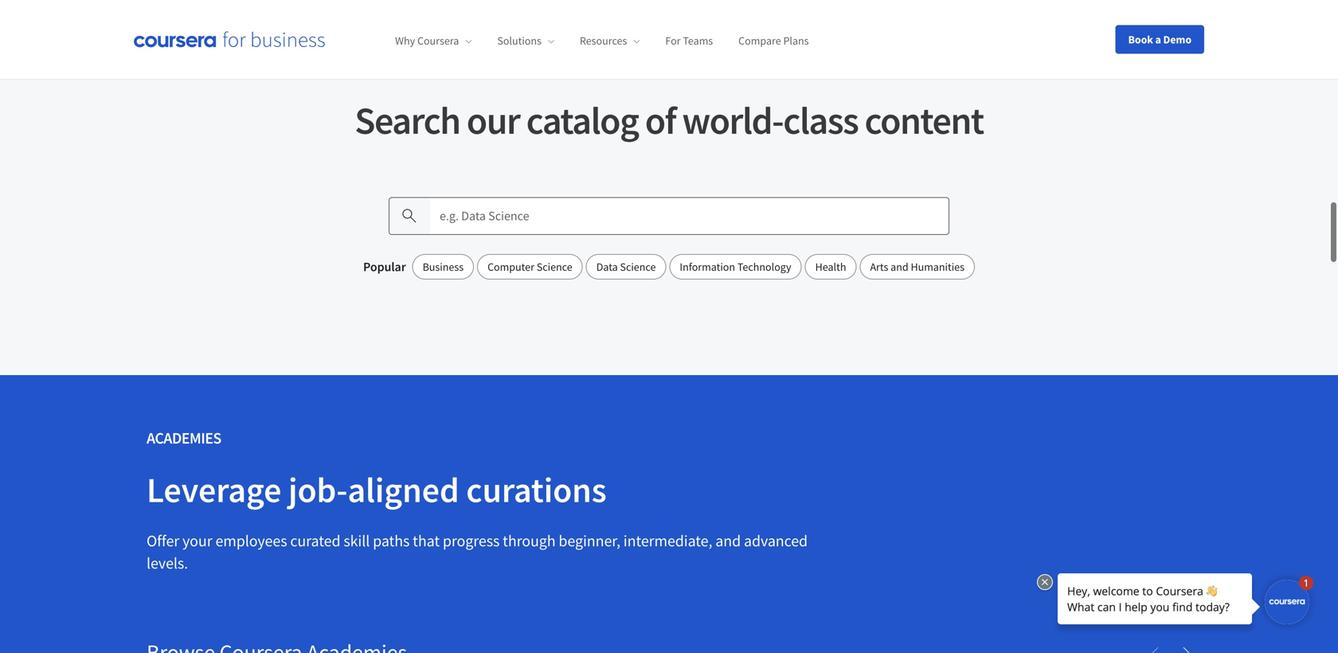 Task type: vqa. For each thing, say whether or not it's contained in the screenshot.
Reviewed to the bottom
no



Task type: describe. For each thing, give the bounding box(es) containing it.
search our catalog of world-class content
[[355, 96, 984, 144]]

for
[[666, 34, 681, 48]]

compare plans
[[739, 34, 809, 48]]

paths
[[373, 531, 410, 551]]

compare plans link
[[739, 34, 809, 48]]

world-
[[682, 96, 783, 144]]

teams
[[683, 34, 713, 48]]

intermediate,
[[624, 531, 713, 551]]

science for data science
[[620, 260, 656, 274]]

Data Science button
[[586, 254, 666, 280]]

curations
[[466, 468, 607, 512]]

and inside button
[[891, 260, 909, 274]]

technology
[[738, 260, 792, 274]]

for teams
[[666, 34, 713, 48]]

leverage
[[147, 468, 282, 512]]

job-
[[288, 468, 348, 512]]

popular
[[363, 259, 406, 275]]

science for computer science
[[537, 260, 573, 274]]

demo
[[1164, 32, 1192, 47]]

skill
[[344, 531, 370, 551]]

that
[[413, 531, 440, 551]]

popular option group
[[412, 254, 975, 280]]

book a demo button
[[1116, 25, 1205, 54]]

data
[[597, 260, 618, 274]]

computer science
[[488, 260, 573, 274]]

health
[[816, 260, 847, 274]]

search
[[355, 96, 460, 144]]

resources
[[580, 34, 627, 48]]

arts
[[870, 260, 889, 274]]

curated
[[290, 531, 341, 551]]

catalog
[[526, 96, 639, 144]]

Search query text field
[[430, 197, 950, 235]]

academies
[[147, 428, 221, 448]]

business
[[423, 260, 464, 274]]



Task type: locate. For each thing, give the bounding box(es) containing it.
beginner,
[[559, 531, 621, 551]]

for teams link
[[666, 34, 713, 48]]

a
[[1156, 32, 1162, 47]]

Information Technology button
[[670, 254, 802, 280]]

why
[[395, 34, 415, 48]]

why coursera link
[[395, 34, 472, 48]]

offer your employees curated skill paths that progress through beginner, intermediate, and advanced levels.
[[147, 531, 808, 573]]

our
[[467, 96, 520, 144]]

science
[[537, 260, 573, 274], [620, 260, 656, 274]]

information
[[680, 260, 736, 274]]

through
[[503, 531, 556, 551]]

0 horizontal spatial science
[[537, 260, 573, 274]]

2 science from the left
[[620, 260, 656, 274]]

science right the 'computer'
[[537, 260, 573, 274]]

and
[[891, 260, 909, 274], [716, 531, 741, 551]]

book a demo
[[1129, 32, 1192, 47]]

humanities
[[911, 260, 965, 274]]

and inside offer your employees curated skill paths that progress through beginner, intermediate, and advanced levels.
[[716, 531, 741, 551]]

science right the data
[[620, 260, 656, 274]]

0 horizontal spatial and
[[716, 531, 741, 551]]

and left advanced
[[716, 531, 741, 551]]

why coursera
[[395, 34, 459, 48]]

book
[[1129, 32, 1154, 47]]

Health button
[[805, 254, 857, 280]]

class
[[783, 96, 858, 144]]

solutions link
[[497, 34, 555, 48]]

of
[[645, 96, 676, 144]]

1 vertical spatial and
[[716, 531, 741, 551]]

Computer Science button
[[477, 254, 583, 280]]

information technology
[[680, 260, 792, 274]]

and right the arts
[[891, 260, 909, 274]]

1 horizontal spatial science
[[620, 260, 656, 274]]

progress
[[443, 531, 500, 551]]

content
[[865, 96, 984, 144]]

coursera
[[417, 34, 459, 48]]

resources link
[[580, 34, 640, 48]]

coursera for business image
[[134, 31, 325, 48]]

Arts and Humanities button
[[860, 254, 975, 280]]

computer
[[488, 260, 535, 274]]

plans
[[784, 34, 809, 48]]

Business button
[[412, 254, 474, 280]]

solutions
[[497, 34, 542, 48]]

advanced
[[744, 531, 808, 551]]

compare
[[739, 34, 781, 48]]

data science
[[597, 260, 656, 274]]

offer
[[147, 531, 179, 551]]

1 science from the left
[[537, 260, 573, 274]]

your
[[182, 531, 212, 551]]

leverage job-aligned curations
[[147, 468, 607, 512]]

levels.
[[147, 553, 188, 573]]

employees
[[215, 531, 287, 551]]

aligned
[[348, 468, 459, 512]]

arts and humanities
[[870, 260, 965, 274]]

0 vertical spatial and
[[891, 260, 909, 274]]

1 horizontal spatial and
[[891, 260, 909, 274]]



